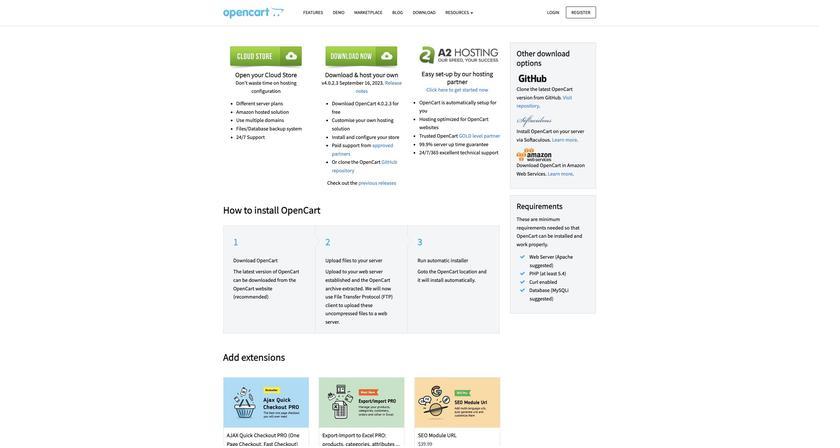 Task type: describe. For each thing, give the bounding box(es) containing it.
2 suggested) from the top
[[530, 295, 554, 302]]

plans
[[271, 100, 283, 107]]

waste
[[249, 79, 262, 86]]

upload for upload files to your server
[[326, 257, 342, 264]]

resources link
[[441, 7, 478, 18]]

via
[[517, 136, 523, 143]]

previous releases link
[[359, 180, 397, 186]]

1 horizontal spatial from
[[361, 142, 372, 149]]

enabled
[[540, 279, 558, 285]]

the latest version of opencart can be downloaded from the opencart website (recommended)
[[233, 268, 299, 300]]

will inside goto the opencart location and it will install automatically.
[[422, 277, 430, 283]]

download for download opencart in amazon web services.
[[517, 162, 539, 169]]

visit repository link
[[517, 94, 573, 109]]

you
[[420, 107, 428, 114]]

demo
[[333, 9, 345, 15]]

optimized
[[438, 116, 460, 122]]

server for install opencart on your server via softaculous.
[[571, 128, 585, 135]]

run
[[418, 257, 427, 264]]

free
[[332, 109, 341, 115]]

other
[[517, 48, 536, 59]]

use
[[326, 294, 333, 300]]

opencart inside install opencart on your server via softaculous.
[[531, 128, 552, 135]]

backup
[[270, 125, 286, 132]]

opencart inside these are minimum requirements needed so that opencart can be installed and work properly.
[[517, 233, 538, 239]]

how to install opencart
[[223, 204, 321, 216]]

approved partners link
[[332, 142, 394, 157]]

server for upload to your web server established and the opencart archive extracted. we will now use file transfer protocol (ftp) client to upload these uncompressed files to a web server.
[[369, 268, 383, 275]]

ajax quick checkout pro (one page checkout, fast checkout)
[[227, 432, 300, 446]]

opencart inside goto the opencart location and it will install automatically.
[[438, 268, 459, 275]]

opencart - downloads image
[[223, 7, 284, 19]]

use
[[236, 117, 245, 123]]

pro
[[277, 432, 287, 439]]

marketplace
[[355, 9, 383, 15]]

1 horizontal spatial web
[[378, 310, 388, 317]]

needed
[[548, 224, 564, 231]]

export-import to excel pro: products, categories, attributes ... image
[[319, 378, 405, 428]]

automatically.
[[445, 277, 476, 283]]

so
[[565, 224, 570, 231]]

the
[[233, 268, 242, 275]]

in
[[562, 162, 567, 169]]

download
[[537, 48, 570, 59]]

different server plans amazon hosted solution use multiple domains files/database backup system 24/7 support
[[236, 100, 302, 140]]

work
[[517, 241, 528, 248]]

&
[[355, 71, 359, 79]]

latest inside "clone the latest opencart version from github."
[[539, 86, 551, 92]]

level
[[473, 133, 483, 139]]

more for your
[[566, 136, 577, 143]]

here
[[438, 87, 448, 93]]

3
[[418, 235, 423, 248]]

on inside open your cloud store don't waste time on hosting configuration
[[274, 79, 279, 86]]

1 horizontal spatial own
[[387, 71, 399, 79]]

features link
[[299, 7, 328, 18]]

0 horizontal spatial support
[[343, 142, 360, 149]]

can inside the latest version of opencart can be downloaded from the opencart website (recommended)
[[233, 277, 241, 283]]

to left a in the left bottom of the page
[[369, 310, 374, 317]]

web inside web server (apache suggested) php (at least 5.4) curl enabled database (mysqli suggested)
[[530, 254, 539, 260]]

download for download
[[413, 9, 436, 15]]

visit
[[563, 94, 573, 101]]

clone
[[517, 86, 530, 92]]

downloaded
[[249, 277, 276, 283]]

login
[[548, 9, 560, 15]]

for free
[[332, 100, 399, 115]]

1 suggested) from the top
[[530, 262, 554, 269]]

hosting
[[420, 116, 437, 122]]

installer
[[451, 257, 469, 264]]

install inside customise your own hosting solution install and configure your store
[[332, 134, 345, 140]]

0 horizontal spatial files
[[343, 257, 352, 264]]

extracted.
[[343, 285, 364, 292]]

technical
[[461, 149, 481, 156]]

resources
[[446, 9, 470, 15]]

up inside hosting optimized for opencart websites trusted opencart gold level partner 99.9% server up time guarantee 24/7/365 excellent technical support
[[449, 141, 455, 147]]

and inside goto the opencart location and it will install automatically.
[[479, 268, 487, 275]]

least
[[547, 270, 558, 277]]

hosting inside customise your own hosting solution install and configure your store
[[377, 117, 394, 123]]

store
[[389, 134, 400, 140]]

is automatically setup for you
[[420, 99, 497, 114]]

these are minimum requirements needed so that opencart can be installed and work properly.
[[517, 216, 583, 248]]

the inside "clone the latest opencart version from github."
[[531, 86, 538, 92]]

and inside these are minimum requirements needed so that opencart can be installed and work properly.
[[574, 233, 583, 239]]

customise
[[332, 117, 355, 123]]

for inside hosting optimized for opencart websites trusted opencart gold level partner 99.9% server up time guarantee 24/7/365 excellent technical support
[[461, 116, 467, 122]]

0 horizontal spatial .
[[539, 103, 541, 109]]

websites
[[420, 124, 439, 131]]

amazon for different server plans amazon hosted solution use multiple domains files/database backup system 24/7 support
[[236, 109, 254, 115]]

uncompressed
[[326, 310, 358, 317]]

hosting inside easy set-up by our hosting partner click here to get started now
[[473, 70, 493, 78]]

excellent
[[440, 149, 460, 156]]

99.9%
[[420, 141, 433, 147]]

are
[[531, 216, 538, 223]]

the right out
[[350, 180, 358, 186]]

php
[[530, 270, 539, 277]]

own inside customise your own hosting solution install and configure your store
[[367, 117, 376, 123]]

download link
[[408, 7, 441, 18]]

v4.0.2.3
[[322, 79, 339, 86]]

attributes
[[372, 441, 395, 446]]

or
[[332, 159, 337, 165]]

ajax quick checkout pro (one page checkout, fast checkout) image
[[224, 378, 309, 428]]

paid
[[332, 142, 342, 149]]

these
[[517, 216, 530, 223]]

products,
[[323, 441, 345, 446]]

blog link
[[388, 7, 408, 18]]

v4.0.2.3 september 16, 2023.
[[322, 79, 385, 86]]

website
[[256, 285, 273, 292]]

fast
[[264, 441, 273, 446]]

visit repository
[[517, 94, 573, 109]]

opencart inside download opencart in amazon web services.
[[540, 162, 561, 169]]

time inside hosting optimized for opencart websites trusted opencart gold level partner 99.9% server up time guarantee 24/7/365 excellent technical support
[[456, 141, 466, 147]]

server inside different server plans amazon hosted solution use multiple domains files/database backup system 24/7 support
[[257, 100, 270, 107]]

2023.
[[372, 79, 384, 86]]

quick
[[240, 432, 253, 439]]

. for on
[[577, 136, 579, 143]]

or clone the opencart
[[332, 159, 382, 165]]

install inside goto the opencart location and it will install automatically.
[[431, 277, 444, 283]]

hosting inside open your cloud store don't waste time on hosting configuration
[[280, 79, 297, 86]]

a
[[375, 310, 377, 317]]

installed
[[555, 233, 573, 239]]

softaculous.
[[524, 136, 551, 143]]

be inside the latest version of opencart can be downloaded from the opencart website (recommended)
[[242, 277, 248, 283]]

established
[[326, 277, 351, 283]]

add extensions
[[223, 351, 285, 363]]

different
[[236, 100, 256, 107]]

easy
[[422, 70, 435, 78]]

1
[[233, 235, 238, 248]]

version inside "clone the latest opencart version from github."
[[517, 94, 533, 101]]

learn for in
[[548, 170, 561, 177]]

for inside is automatically setup for you
[[491, 99, 497, 106]]

(recommended)
[[233, 294, 269, 300]]



Task type: locate. For each thing, give the bounding box(es) containing it.
2 vertical spatial hosting
[[377, 117, 394, 123]]

own down the for free
[[367, 117, 376, 123]]

release
[[385, 79, 402, 86]]

open cloud store image
[[230, 46, 302, 71]]

1 vertical spatial suggested)
[[530, 295, 554, 302]]

up
[[446, 70, 453, 78], [449, 141, 455, 147]]

version down clone
[[517, 94, 533, 101]]

1 vertical spatial will
[[373, 285, 381, 292]]

support up partners
[[343, 142, 360, 149]]

the down github image
[[531, 86, 538, 92]]

1 vertical spatial time
[[456, 141, 466, 147]]

1 vertical spatial version
[[256, 268, 272, 275]]

0 vertical spatial more
[[566, 136, 577, 143]]

the inside upload to your web server established and the opencart archive extracted. we will now use file transfer protocol (ftp) client to upload these uncompressed files to a web server.
[[361, 277, 368, 283]]

1 vertical spatial learn more .
[[548, 170, 574, 177]]

. for in
[[573, 170, 574, 177]]

1 vertical spatial install
[[431, 277, 444, 283]]

0 horizontal spatial own
[[367, 117, 376, 123]]

be down needed
[[548, 233, 554, 239]]

1 horizontal spatial version
[[517, 94, 533, 101]]

1 vertical spatial web
[[378, 310, 388, 317]]

repository inside github repository
[[332, 167, 355, 174]]

and up the extracted.
[[352, 277, 360, 283]]

database
[[530, 287, 550, 294]]

upload down 2
[[326, 257, 342, 264]]

is
[[442, 99, 445, 106]]

repository for the
[[517, 103, 539, 109]]

server
[[257, 100, 270, 107], [571, 128, 585, 135], [434, 141, 448, 147], [369, 257, 383, 264], [369, 268, 383, 275]]

now up (ftp)
[[382, 285, 391, 292]]

and right location
[[479, 268, 487, 275]]

for down is automatically setup for you
[[461, 116, 467, 122]]

to right how
[[244, 204, 253, 216]]

1 vertical spatial .
[[577, 136, 579, 143]]

own up release
[[387, 71, 399, 79]]

0 horizontal spatial now
[[382, 285, 391, 292]]

1 vertical spatial more
[[562, 170, 573, 177]]

partner right level
[[484, 133, 501, 139]]

(one
[[288, 432, 300, 439]]

download inside download link
[[413, 9, 436, 15]]

our
[[462, 70, 472, 78]]

more
[[566, 136, 577, 143], [562, 170, 573, 177]]

1 horizontal spatial repository
[[517, 103, 539, 109]]

to up uncompressed
[[339, 302, 343, 308]]

1 vertical spatial learn more link
[[548, 170, 573, 177]]

from inside "clone the latest opencart version from github."
[[534, 94, 545, 101]]

now inside upload to your web server established and the opencart archive extracted. we will now use file transfer protocol (ftp) client to upload these uncompressed files to a web server.
[[382, 285, 391, 292]]

0 horizontal spatial install
[[332, 134, 345, 140]]

0 vertical spatial files
[[343, 257, 352, 264]]

learn for on
[[553, 136, 565, 143]]

github
[[382, 159, 397, 165]]

learn more link down in on the right
[[548, 170, 573, 177]]

out
[[342, 180, 349, 186]]

opencart
[[552, 86, 573, 92], [420, 99, 441, 106], [355, 100, 377, 107], [468, 116, 489, 122], [531, 128, 552, 135], [437, 133, 458, 139], [360, 159, 381, 165], [540, 162, 561, 169], [281, 204, 321, 216], [517, 233, 538, 239], [257, 257, 278, 264], [278, 268, 299, 275], [438, 268, 459, 275], [369, 277, 391, 283], [233, 285, 255, 292]]

your inside install opencart on your server via softaculous.
[[560, 128, 570, 135]]

0 horizontal spatial install
[[254, 204, 279, 216]]

0 horizontal spatial time
[[263, 79, 273, 86]]

up inside easy set-up by our hosting partner click here to get started now
[[446, 70, 453, 78]]

that
[[571, 224, 580, 231]]

to up the extracted.
[[353, 257, 357, 264]]

add
[[223, 351, 240, 363]]

support
[[247, 134, 265, 140]]

1 horizontal spatial solution
[[332, 125, 350, 132]]

(ftp)
[[382, 294, 393, 300]]

the right the downloaded
[[289, 277, 296, 283]]

more for amazon
[[562, 170, 573, 177]]

0 vertical spatial up
[[446, 70, 453, 78]]

can inside these are minimum requirements needed so that opencart can be installed and work properly.
[[539, 233, 547, 239]]

1 horizontal spatial be
[[548, 233, 554, 239]]

from down configure
[[361, 142, 372, 149]]

to inside easy set-up by our hosting partner click here to get started now
[[449, 87, 454, 93]]

more up in on the right
[[566, 136, 577, 143]]

github repository link
[[332, 159, 397, 174]]

web right a in the left bottom of the page
[[378, 310, 388, 317]]

your inside open your cloud store don't waste time on hosting configuration
[[252, 71, 264, 79]]

hosting optimized for opencart websites trusted opencart gold level partner 99.9% server up time guarantee 24/7/365 excellent technical support
[[420, 116, 501, 156]]

repository down clone
[[332, 167, 355, 174]]

0 vertical spatial web
[[359, 268, 368, 275]]

0 horizontal spatial on
[[274, 79, 279, 86]]

own
[[387, 71, 399, 79], [367, 117, 376, 123]]

open
[[235, 71, 250, 79]]

web left server
[[530, 254, 539, 260]]

the
[[531, 86, 538, 92], [352, 159, 359, 165], [350, 180, 358, 186], [429, 268, 437, 275], [289, 277, 296, 283], [361, 277, 368, 283]]

partner up click here to get started now link
[[447, 78, 468, 86]]

location
[[460, 268, 478, 275]]

1 horizontal spatial for
[[461, 116, 467, 122]]

upload to your web server established and the opencart archive extracted. we will now use file transfer protocol (ftp) client to upload these uncompressed files to a web server.
[[326, 268, 393, 325]]

clone the latest opencart version from github.
[[517, 86, 573, 101]]

16,
[[365, 79, 371, 86]]

your inside upload to your web server established and the opencart archive extracted. we will now use file transfer protocol (ftp) client to upload these uncompressed files to a web server.
[[348, 268, 358, 275]]

the right goto
[[429, 268, 437, 275]]

0 horizontal spatial version
[[256, 268, 272, 275]]

support inside hosting optimized for opencart websites trusted opencart gold level partner 99.9% server up time guarantee 24/7/365 excellent technical support
[[482, 149, 499, 156]]

on down cloud
[[274, 79, 279, 86]]

1 horizontal spatial partner
[[484, 133, 501, 139]]

up left by
[[446, 70, 453, 78]]

download for download & host your own
[[325, 71, 353, 79]]

1 vertical spatial latest
[[243, 268, 255, 275]]

download for download opencart
[[233, 257, 256, 264]]

1 vertical spatial can
[[233, 277, 241, 283]]

the right clone
[[352, 159, 359, 165]]

0 vertical spatial hosting
[[473, 70, 493, 78]]

0 vertical spatial learn more link
[[553, 136, 577, 143]]

repository inside visit repository
[[517, 103, 539, 109]]

0 vertical spatial version
[[517, 94, 533, 101]]

options
[[517, 58, 542, 68]]

setup
[[477, 99, 490, 106]]

1 horizontal spatial install
[[431, 277, 444, 283]]

features
[[304, 9, 323, 15]]

the inside goto the opencart location and it will install automatically.
[[429, 268, 437, 275]]

from left github. at the right top of page
[[534, 94, 545, 101]]

now inside easy set-up by our hosting partner click here to get started now
[[479, 87, 489, 93]]

0 vertical spatial repository
[[517, 103, 539, 109]]

0 vertical spatial latest
[[539, 86, 551, 92]]

download up the
[[233, 257, 256, 264]]

0 vertical spatial solution
[[271, 109, 289, 115]]

solution down plans
[[271, 109, 289, 115]]

learn more link for in
[[548, 170, 573, 177]]

now up the "setup"
[[479, 87, 489, 93]]

will inside upload to your web server established and the opencart archive extracted. we will now use file transfer protocol (ftp) client to upload these uncompressed files to a web server.
[[373, 285, 381, 292]]

1 horizontal spatial can
[[539, 233, 547, 239]]

multiple
[[246, 117, 264, 123]]

0 vertical spatial on
[[274, 79, 279, 86]]

1 horizontal spatial support
[[482, 149, 499, 156]]

learn more . for on
[[553, 136, 579, 143]]

approved partners
[[332, 142, 394, 157]]

now
[[479, 87, 489, 93], [382, 285, 391, 292]]

0 vertical spatial will
[[422, 277, 430, 283]]

1 horizontal spatial now
[[479, 87, 489, 93]]

can up properly. on the bottom
[[539, 233, 547, 239]]

partner inside hosting optimized for opencart websites trusted opencart gold level partner 99.9% server up time guarantee 24/7/365 excellent technical support
[[484, 133, 501, 139]]

0 vertical spatial be
[[548, 233, 554, 239]]

1 vertical spatial hosting
[[280, 79, 297, 86]]

the inside the latest version of opencart can be downloaded from the opencart website (recommended)
[[289, 277, 296, 283]]

marketplace link
[[350, 7, 388, 18]]

2 horizontal spatial hosting
[[473, 70, 493, 78]]

from
[[534, 94, 545, 101], [361, 142, 372, 149], [277, 277, 288, 283]]

suggested) up "(at"
[[530, 262, 554, 269]]

1 vertical spatial upload
[[326, 268, 342, 275]]

checkout)
[[274, 441, 298, 446]]

upload
[[345, 302, 360, 308]]

2 vertical spatial from
[[277, 277, 288, 283]]

github repository
[[332, 159, 397, 174]]

solution inside customise your own hosting solution install and configure your store
[[332, 125, 350, 132]]

export-import to excel pro: products, categories, attributes ... link
[[323, 432, 400, 446]]

for inside the for free
[[393, 100, 399, 107]]

server inside upload to your web server established and the opencart archive extracted. we will now use file transfer protocol (ftp) client to upload these uncompressed files to a web server.
[[369, 268, 383, 275]]

1 vertical spatial now
[[382, 285, 391, 292]]

for right the "setup"
[[491, 99, 497, 106]]

get
[[455, 87, 462, 93]]

and inside upload to your web server established and the opencart archive extracted. we will now use file transfer protocol (ftp) client to upload these uncompressed files to a web server.
[[352, 277, 360, 283]]

1 horizontal spatial will
[[422, 277, 430, 283]]

click
[[427, 87, 437, 93]]

opencart inside upload to your web server established and the opencart archive extracted. we will now use file transfer protocol (ftp) client to upload these uncompressed files to a web server.
[[369, 277, 391, 283]]

1 vertical spatial own
[[367, 117, 376, 123]]

and down that
[[574, 233, 583, 239]]

hosting right our
[[473, 70, 493, 78]]

0 vertical spatial learn
[[553, 136, 565, 143]]

and inside customise your own hosting solution install and configure your store
[[346, 134, 355, 140]]

release notes
[[356, 79, 402, 94]]

files down these
[[359, 310, 368, 317]]

1 horizontal spatial on
[[553, 128, 559, 135]]

time down gold
[[456, 141, 466, 147]]

requirements
[[517, 201, 563, 211]]

1 vertical spatial support
[[482, 149, 499, 156]]

client
[[326, 302, 338, 308]]

0 horizontal spatial latest
[[243, 268, 255, 275]]

softaculous image
[[517, 114, 552, 127]]

download right blog
[[413, 9, 436, 15]]

can down the
[[233, 277, 241, 283]]

cloud
[[265, 71, 281, 79]]

0 vertical spatial support
[[343, 142, 360, 149]]

0 vertical spatial time
[[263, 79, 273, 86]]

download for download opencart 4.0.2.3
[[332, 100, 354, 107]]

export-import to excel pro: products, categories, attributes ...
[[323, 432, 400, 446]]

on down visit repository
[[553, 128, 559, 135]]

files inside upload to your web server established and the opencart archive extracted. we will now use file transfer protocol (ftp) client to upload these uncompressed files to a web server.
[[359, 310, 368, 317]]

...
[[396, 441, 400, 446]]

1 upload from the top
[[326, 257, 342, 264]]

2
[[326, 235, 331, 248]]

amazon inside different server plans amazon hosted solution use multiple domains files/database backup system 24/7 support
[[236, 109, 254, 115]]

from right the downloaded
[[277, 277, 288, 283]]

0 vertical spatial can
[[539, 233, 547, 239]]

(at
[[540, 270, 546, 277]]

import
[[339, 432, 355, 439]]

0 horizontal spatial web
[[359, 268, 368, 275]]

1 horizontal spatial install
[[517, 128, 530, 135]]

from inside the latest version of opencart can be downloaded from the opencart website (recommended)
[[277, 277, 288, 283]]

1 horizontal spatial amazon
[[568, 162, 585, 169]]

0 vertical spatial install
[[254, 204, 279, 216]]

0 vertical spatial now
[[479, 87, 489, 93]]

seo module url link
[[418, 432, 457, 439]]

solution
[[271, 109, 289, 115], [332, 125, 350, 132]]

2 upload from the top
[[326, 268, 342, 275]]

0 vertical spatial learn more .
[[553, 136, 579, 143]]

learn more .
[[553, 136, 579, 143], [548, 170, 574, 177]]

support down guarantee
[[482, 149, 499, 156]]

web down "upload files to your server"
[[359, 268, 368, 275]]

install inside install opencart on your server via softaculous.
[[517, 128, 530, 135]]

seo module url image
[[415, 378, 500, 428]]

check
[[327, 180, 341, 186]]

github image
[[517, 72, 549, 85]]

1 vertical spatial files
[[359, 310, 368, 317]]

will right we
[[373, 285, 381, 292]]

hosting down 4.0.2.3
[[377, 117, 394, 123]]

0 vertical spatial partner
[[447, 78, 468, 86]]

release notes link
[[356, 79, 402, 94]]

be inside these are minimum requirements needed so that opencart can be installed and work properly.
[[548, 233, 554, 239]]

repository for clone
[[332, 167, 355, 174]]

server inside hosting optimized for opencart websites trusted opencart gold level partner 99.9% server up time guarantee 24/7/365 excellent technical support
[[434, 141, 448, 147]]

download up v4.0.2.3
[[325, 71, 353, 79]]

1 horizontal spatial files
[[359, 310, 368, 317]]

latest right the
[[243, 268, 255, 275]]

learn right the services.
[[548, 170, 561, 177]]

0 horizontal spatial be
[[242, 277, 248, 283]]

install up the paid
[[332, 134, 345, 140]]

learn right softaculous.
[[553, 136, 565, 143]]

install opencart on your server via softaculous.
[[517, 128, 585, 143]]

1 vertical spatial learn
[[548, 170, 561, 177]]

1 horizontal spatial .
[[573, 170, 574, 177]]

get started now image
[[418, 44, 501, 66]]

learn more . for in
[[548, 170, 574, 177]]

for right 4.0.2.3
[[393, 100, 399, 107]]

be left the downloaded
[[242, 277, 248, 283]]

to left get
[[449, 87, 454, 93]]

0 vertical spatial .
[[539, 103, 541, 109]]

will right it
[[422, 277, 430, 283]]

on inside install opencart on your server via softaculous.
[[553, 128, 559, 135]]

version inside the latest version of opencart can be downloaded from the opencart website (recommended)
[[256, 268, 272, 275]]

amazon right in on the right
[[568, 162, 585, 169]]

install up via
[[517, 128, 530, 135]]

upload up "established"
[[326, 268, 342, 275]]

2 horizontal spatial for
[[491, 99, 497, 106]]

host
[[360, 71, 372, 79]]

files up "established"
[[343, 257, 352, 264]]

to up categories,
[[356, 432, 361, 439]]

download opencart now image
[[326, 46, 398, 71]]

solution down customise
[[332, 125, 350, 132]]

time inside open your cloud store don't waste time on hosting configuration
[[263, 79, 273, 86]]

upload inside upload to your web server established and the opencart archive extracted. we will now use file transfer protocol (ftp) client to upload these uncompressed files to a web server.
[[326, 268, 342, 275]]

web inside download opencart in amazon web services.
[[517, 170, 527, 177]]

latest inside the latest version of opencart can be downloaded from the opencart website (recommended)
[[243, 268, 255, 275]]

september
[[340, 79, 364, 86]]

web left the services.
[[517, 170, 527, 177]]

1 horizontal spatial hosting
[[377, 117, 394, 123]]

open your cloud store don't waste time on hosting configuration
[[235, 71, 297, 94]]

1 vertical spatial solution
[[332, 125, 350, 132]]

0 horizontal spatial partner
[[447, 78, 468, 86]]

up up excellent
[[449, 141, 455, 147]]

categories,
[[346, 441, 371, 446]]

1 horizontal spatial time
[[456, 141, 466, 147]]

upload for upload to your web server established and the opencart archive extracted. we will now use file transfer protocol (ftp) client to upload these uncompressed files to a web server.
[[326, 268, 342, 275]]

to inside export-import to excel pro: products, categories, attributes ...
[[356, 432, 361, 439]]

amazon
[[236, 109, 254, 115], [568, 162, 585, 169]]

solution inside different server plans amazon hosted solution use multiple domains files/database backup system 24/7 support
[[271, 109, 289, 115]]

download opencart
[[233, 257, 278, 264]]

partner inside easy set-up by our hosting partner click here to get started now
[[447, 78, 468, 86]]

1 vertical spatial repository
[[332, 167, 355, 174]]

learn more . up in on the right
[[553, 136, 579, 143]]

time
[[263, 79, 273, 86], [456, 141, 466, 147]]

0 vertical spatial suggested)
[[530, 262, 554, 269]]

0 horizontal spatial solution
[[271, 109, 289, 115]]

we
[[365, 285, 372, 292]]

download up the services.
[[517, 162, 539, 169]]

download up free
[[332, 100, 354, 107]]

0 vertical spatial from
[[534, 94, 545, 101]]

1 vertical spatial amazon
[[568, 162, 585, 169]]

suggested) down 'database'
[[530, 295, 554, 302]]

version up the downloaded
[[256, 268, 272, 275]]

1 vertical spatial web
[[530, 254, 539, 260]]

learn more link for on
[[553, 136, 577, 143]]

repository up softaculous image
[[517, 103, 539, 109]]

amazon for download opencart in amazon web services.
[[568, 162, 585, 169]]

amazon down different
[[236, 109, 254, 115]]

clone
[[338, 159, 351, 165]]

1 vertical spatial on
[[553, 128, 559, 135]]

the up we
[[361, 277, 368, 283]]

goto
[[418, 268, 428, 275]]

partner
[[447, 78, 468, 86], [484, 133, 501, 139]]

github.
[[546, 94, 562, 101]]

(apache
[[556, 254, 573, 260]]

archive
[[326, 285, 342, 292]]

0 horizontal spatial repository
[[332, 167, 355, 174]]

time up configuration on the left top of the page
[[263, 79, 273, 86]]

0 horizontal spatial amazon
[[236, 109, 254, 115]]

these
[[361, 302, 373, 308]]

0 vertical spatial amazon
[[236, 109, 254, 115]]

0 horizontal spatial web
[[517, 170, 527, 177]]

learn more link up in on the right
[[553, 136, 577, 143]]

1 vertical spatial from
[[361, 142, 372, 149]]

latest up github. at the right top of page
[[539, 86, 551, 92]]

2 vertical spatial .
[[573, 170, 574, 177]]

blog
[[393, 9, 403, 15]]

5.4)
[[559, 270, 567, 277]]

1 horizontal spatial latest
[[539, 86, 551, 92]]

hosting down store
[[280, 79, 297, 86]]

opencart inside "clone the latest opencart version from github."
[[552, 86, 573, 92]]

server inside install opencart on your server via softaculous.
[[571, 128, 585, 135]]

learn more . down in on the right
[[548, 170, 574, 177]]

2 horizontal spatial .
[[577, 136, 579, 143]]

1 vertical spatial up
[[449, 141, 455, 147]]

0 horizontal spatial will
[[373, 285, 381, 292]]

download inside download opencart in amazon web services.
[[517, 162, 539, 169]]

more down in on the right
[[562, 170, 573, 177]]

amazon inside download opencart in amazon web services.
[[568, 162, 585, 169]]

server for upload files to your server
[[369, 257, 383, 264]]

and up paid support from
[[346, 134, 355, 140]]

2 horizontal spatial from
[[534, 94, 545, 101]]

24/7
[[236, 134, 246, 140]]

to up "established"
[[343, 268, 347, 275]]

on
[[274, 79, 279, 86], [553, 128, 559, 135]]

register
[[572, 9, 591, 15]]

1 vertical spatial be
[[242, 277, 248, 283]]



Task type: vqa. For each thing, say whether or not it's contained in the screenshot.


